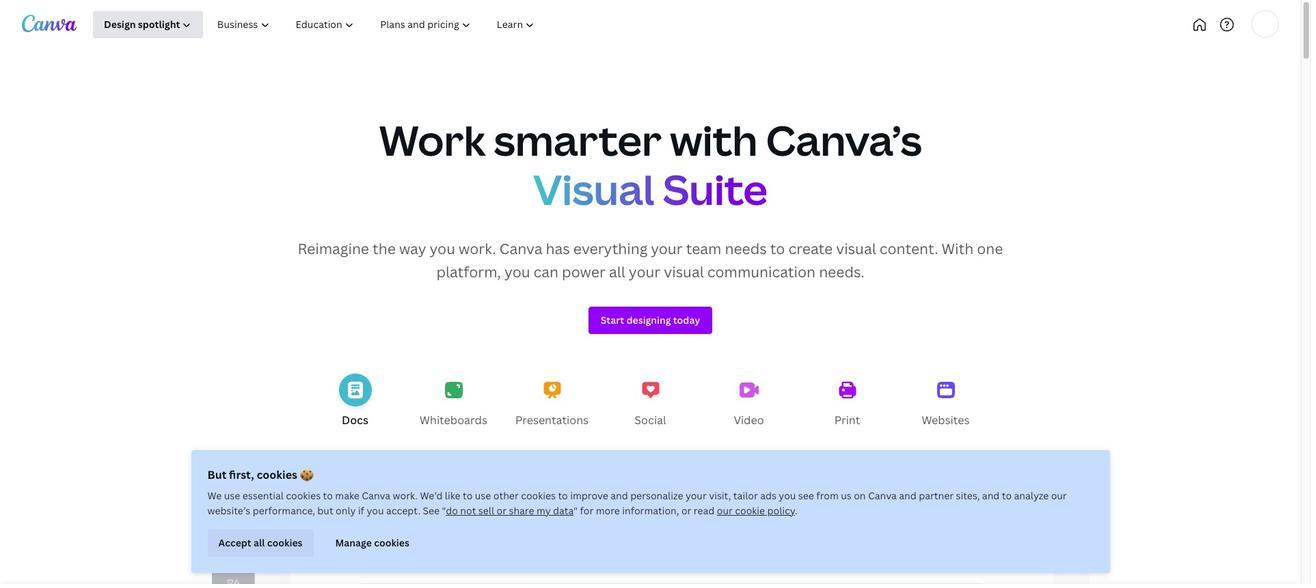 Task type: vqa. For each thing, say whether or not it's contained in the screenshot.
most
no



Task type: describe. For each thing, give the bounding box(es) containing it.
to up but
[[323, 490, 333, 503]]

the
[[373, 239, 396, 259]]

top level navigation element
[[93, 11, 593, 38]]

visit,
[[709, 490, 731, 503]]

cookies inside button
[[267, 537, 303, 550]]

your inside the "we use essential cookies to make canva work. we'd like to use other cookies to improve and personalize your visit, tailor ads you see from us on canva and partner sites, and to analyze our website's performance, but only if you accept. see ""
[[686, 490, 707, 503]]

policy
[[768, 505, 795, 518]]

do
[[446, 505, 458, 518]]

needs.
[[819, 262, 865, 281]]

for
[[580, 505, 594, 518]]

read
[[694, 505, 715, 518]]

3 and from the left
[[983, 490, 1000, 503]]

you right way
[[430, 239, 455, 259]]

personalize
[[631, 490, 684, 503]]

whiteboards
[[420, 413, 488, 428]]

whiteboards button
[[415, 368, 492, 439]]

content.
[[880, 239, 939, 259]]

cookies up my
[[521, 490, 556, 503]]

tailor
[[734, 490, 758, 503]]

has
[[546, 239, 570, 259]]

accept.
[[386, 505, 421, 518]]

but
[[208, 468, 227, 483]]

you right if
[[367, 505, 384, 518]]

social button
[[612, 368, 689, 439]]

can
[[534, 262, 559, 281]]

see
[[423, 505, 440, 518]]

accept all cookies button
[[208, 530, 314, 557]]

accept all cookies
[[219, 537, 303, 550]]

manage
[[335, 537, 372, 550]]

power
[[562, 262, 606, 281]]

improve
[[570, 490, 609, 503]]

to inside reimagine the way you work. canva has everything your team needs to create visual content. with one platform, you can power all your visual communication needs.
[[771, 239, 785, 259]]

but
[[318, 505, 333, 518]]

essential
[[243, 490, 284, 503]]

cookie
[[735, 505, 765, 518]]

platform,
[[437, 262, 501, 281]]

communication
[[708, 262, 816, 281]]

one
[[977, 239, 1004, 259]]

all inside button
[[254, 537, 265, 550]]

like
[[445, 490, 461, 503]]

we'd
[[420, 490, 443, 503]]

1 and from the left
[[611, 490, 628, 503]]

analyze
[[1015, 490, 1049, 503]]

video
[[734, 413, 764, 428]]

1 vertical spatial your
[[629, 262, 661, 281]]

work
[[379, 112, 486, 168]]

cookies up essential
[[257, 468, 297, 483]]

information,
[[623, 505, 679, 518]]

sites,
[[956, 490, 980, 503]]

if
[[358, 505, 365, 518]]

2 " from the left
[[574, 505, 578, 518]]

video button
[[711, 368, 788, 439]]

do not sell or share my data " for more information, or read our cookie policy .
[[446, 505, 798, 518]]

our inside the "we use essential cookies to make canva work. we'd like to use other cookies to improve and personalize your visit, tailor ads you see from us on canva and partner sites, and to analyze our website's performance, but only if you accept. see ""
[[1052, 490, 1067, 503]]

you up policy
[[779, 490, 796, 503]]

websites button
[[908, 368, 984, 439]]

my
[[537, 505, 551, 518]]

everything
[[574, 239, 648, 259]]

🍪
[[300, 468, 314, 483]]

1 vertical spatial visual
[[664, 262, 704, 281]]

presentations button
[[514, 368, 591, 439]]

smarter
[[494, 112, 662, 168]]

way
[[399, 239, 426, 259]]

.
[[795, 505, 798, 518]]

first,
[[229, 468, 254, 483]]

manage cookies
[[335, 537, 410, 550]]

2 horizontal spatial canva
[[869, 490, 897, 503]]

work. inside the "we use essential cookies to make canva work. we'd like to use other cookies to improve and personalize your visit, tailor ads you see from us on canva and partner sites, and to analyze our website's performance, but only if you accept. see ""
[[393, 490, 418, 503]]

more
[[596, 505, 620, 518]]



Task type: locate. For each thing, give the bounding box(es) containing it.
create
[[789, 239, 833, 259]]

2 or from the left
[[682, 505, 692, 518]]

tab list
[[0, 368, 1301, 439]]

cookies down performance,
[[267, 537, 303, 550]]

visual down team
[[664, 262, 704, 281]]

you
[[430, 239, 455, 259], [505, 262, 530, 281], [779, 490, 796, 503], [367, 505, 384, 518]]

tab list containing docs
[[0, 368, 1301, 439]]

website's
[[208, 505, 250, 518]]

to up 'communication'
[[771, 239, 785, 259]]

1 or from the left
[[497, 505, 507, 518]]

not
[[460, 505, 476, 518]]

you left can in the left of the page
[[505, 262, 530, 281]]

your down everything
[[629, 262, 661, 281]]

performance,
[[253, 505, 315, 518]]

us
[[841, 490, 852, 503]]

visual
[[837, 239, 877, 259], [664, 262, 704, 281]]

canva up if
[[362, 490, 391, 503]]

reimagine the way you work. canva has everything your team needs to create visual content. with one platform, you can power all your visual communication needs.
[[298, 239, 1004, 281]]

cookies down accept.
[[374, 537, 410, 550]]

to
[[771, 239, 785, 259], [323, 490, 333, 503], [463, 490, 473, 503], [558, 490, 568, 503], [1002, 490, 1012, 503]]

1 horizontal spatial canva
[[500, 239, 543, 259]]

1 horizontal spatial and
[[899, 490, 917, 503]]

sell
[[479, 505, 495, 518]]

team
[[686, 239, 722, 259]]

0 horizontal spatial "
[[442, 505, 446, 518]]

0 horizontal spatial canva
[[362, 490, 391, 503]]

"
[[442, 505, 446, 518], [574, 505, 578, 518]]

to up the data
[[558, 490, 568, 503]]

0 horizontal spatial all
[[254, 537, 265, 550]]

1 " from the left
[[442, 505, 446, 518]]

presentations
[[516, 413, 589, 428]]

websites
[[922, 413, 970, 428]]

and right sites,
[[983, 490, 1000, 503]]

on
[[854, 490, 866, 503]]

use
[[224, 490, 240, 503], [475, 490, 491, 503]]

our cookie policy link
[[717, 505, 795, 518]]

to left analyze at the right of the page
[[1002, 490, 1012, 503]]

accept
[[219, 537, 251, 550]]

needs
[[725, 239, 767, 259]]

our
[[1052, 490, 1067, 503], [717, 505, 733, 518]]

1 vertical spatial our
[[717, 505, 733, 518]]

0 horizontal spatial use
[[224, 490, 240, 503]]

use up website's
[[224, 490, 240, 503]]

0 vertical spatial work.
[[459, 239, 496, 259]]

canva inside reimagine the way you work. canva has everything your team needs to create visual content. with one platform, you can power all your visual communication needs.
[[500, 239, 543, 259]]

or right sell
[[497, 505, 507, 518]]

work.
[[459, 239, 496, 259], [393, 490, 418, 503]]

suite
[[663, 161, 768, 217]]

1 vertical spatial all
[[254, 537, 265, 550]]

visual
[[533, 161, 655, 217]]

data
[[553, 505, 574, 518]]

we
[[208, 490, 222, 503]]

use up sell
[[475, 490, 491, 503]]

1 horizontal spatial all
[[609, 262, 626, 281]]

1 horizontal spatial use
[[475, 490, 491, 503]]

cookies
[[257, 468, 297, 483], [286, 490, 321, 503], [521, 490, 556, 503], [267, 537, 303, 550], [374, 537, 410, 550]]

canva right 'on'
[[869, 490, 897, 503]]

0 vertical spatial your
[[651, 239, 683, 259]]

work. up accept.
[[393, 490, 418, 503]]

0 horizontal spatial visual
[[664, 262, 704, 281]]

work. inside reimagine the way you work. canva has everything your team needs to create visual content. with one platform, you can power all your visual communication needs.
[[459, 239, 496, 259]]

from
[[817, 490, 839, 503]]

1 vertical spatial work.
[[393, 490, 418, 503]]

0 vertical spatial our
[[1052, 490, 1067, 503]]

or left read
[[682, 505, 692, 518]]

0 vertical spatial visual
[[837, 239, 877, 259]]

manage cookies button
[[325, 530, 421, 557]]

0 horizontal spatial our
[[717, 505, 733, 518]]

and
[[611, 490, 628, 503], [899, 490, 917, 503], [983, 490, 1000, 503]]

your up read
[[686, 490, 707, 503]]

reimagine
[[298, 239, 369, 259]]

work. up platform,
[[459, 239, 496, 259]]

docs button
[[317, 368, 394, 439]]

canva's
[[766, 112, 922, 168]]

ads
[[761, 490, 777, 503]]

we use essential cookies to make canva work. we'd like to use other cookies to improve and personalize your visit, tailor ads you see from us on canva and partner sites, and to analyze our website's performance, but only if you accept. see "
[[208, 490, 1067, 518]]

your left team
[[651, 239, 683, 259]]

0 horizontal spatial work.
[[393, 490, 418, 503]]

and left partner
[[899, 490, 917, 503]]

" right see at the bottom of the page
[[442, 505, 446, 518]]

print button
[[809, 368, 886, 439]]

and up do not sell or share my data " for more information, or read our cookie policy .
[[611, 490, 628, 503]]

partner
[[919, 490, 954, 503]]

0 vertical spatial all
[[609, 262, 626, 281]]

social
[[635, 413, 667, 428]]

to right like
[[463, 490, 473, 503]]

1 horizontal spatial work.
[[459, 239, 496, 259]]

do not sell or share my data link
[[446, 505, 574, 518]]

2 vertical spatial your
[[686, 490, 707, 503]]

1 horizontal spatial "
[[574, 505, 578, 518]]

our right analyze at the right of the page
[[1052, 490, 1067, 503]]

visual up needs. at right
[[837, 239, 877, 259]]

1 horizontal spatial or
[[682, 505, 692, 518]]

with
[[942, 239, 974, 259]]

1 horizontal spatial our
[[1052, 490, 1067, 503]]

" left for
[[574, 505, 578, 518]]

1 use from the left
[[224, 490, 240, 503]]

work smarter with canva's visual suite
[[379, 112, 922, 217]]

canva up can in the left of the page
[[500, 239, 543, 259]]

other
[[494, 490, 519, 503]]

print
[[835, 413, 861, 428]]

your
[[651, 239, 683, 259], [629, 262, 661, 281], [686, 490, 707, 503]]

all down everything
[[609, 262, 626, 281]]

2 use from the left
[[475, 490, 491, 503]]

all
[[609, 262, 626, 281], [254, 537, 265, 550]]

1 horizontal spatial visual
[[837, 239, 877, 259]]

docs
[[342, 413, 369, 428]]

see
[[799, 490, 814, 503]]

share
[[509, 505, 534, 518]]

all inside reimagine the way you work. canva has everything your team needs to create visual content. with one platform, you can power all your visual communication needs.
[[609, 262, 626, 281]]

" inside the "we use essential cookies to make canva work. we'd like to use other cookies to improve and personalize your visit, tailor ads you see from us on canva and partner sites, and to analyze our website's performance, but only if you accept. see ""
[[442, 505, 446, 518]]

cookies inside button
[[374, 537, 410, 550]]

but first, cookies 🍪
[[208, 468, 314, 483]]

all right "accept"
[[254, 537, 265, 550]]

make
[[335, 490, 360, 503]]

our down visit,
[[717, 505, 733, 518]]

with
[[670, 112, 758, 168]]

0 horizontal spatial and
[[611, 490, 628, 503]]

canva
[[500, 239, 543, 259], [362, 490, 391, 503], [869, 490, 897, 503]]

2 and from the left
[[899, 490, 917, 503]]

cookies down 🍪
[[286, 490, 321, 503]]

or
[[497, 505, 507, 518], [682, 505, 692, 518]]

2 horizontal spatial and
[[983, 490, 1000, 503]]

0 horizontal spatial or
[[497, 505, 507, 518]]

only
[[336, 505, 356, 518]]



